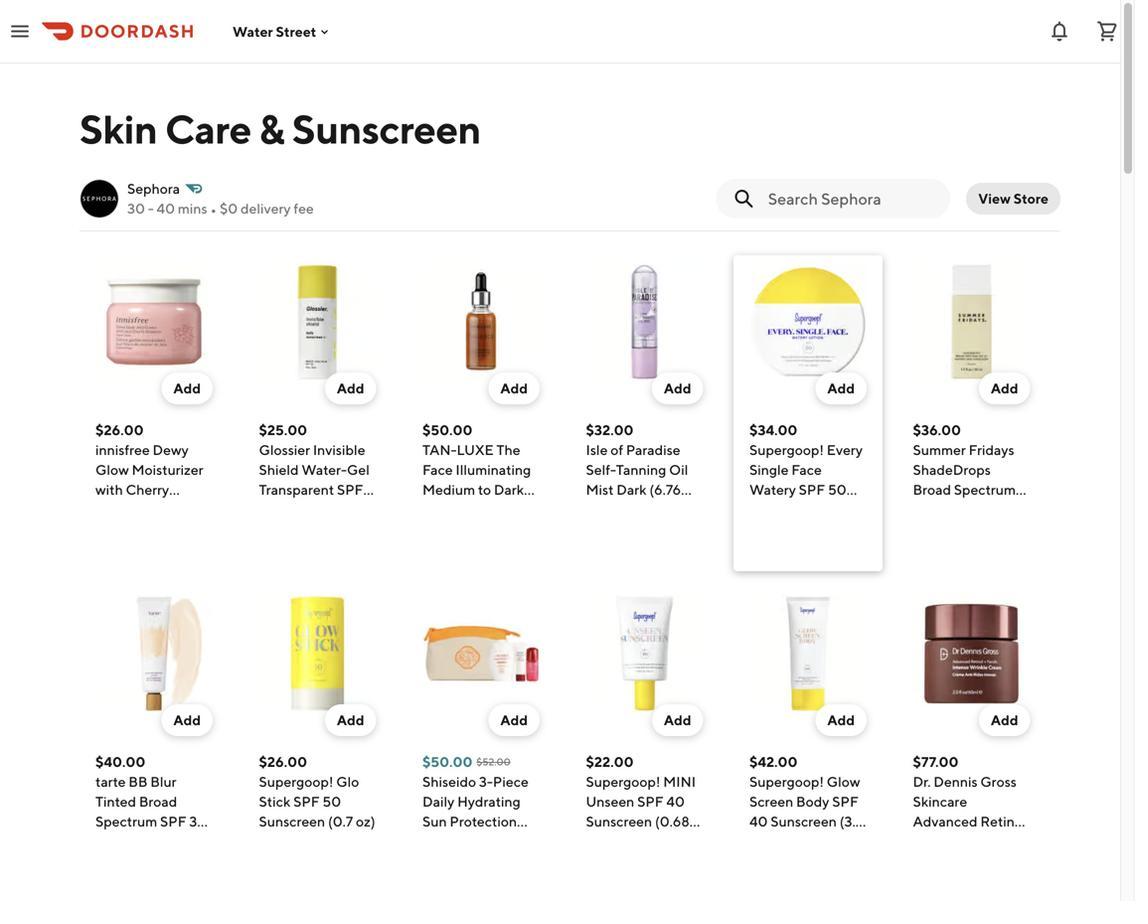 Task type: describe. For each thing, give the bounding box(es) containing it.
delivery
[[241, 200, 291, 217]]

supergoop! for single
[[750, 442, 824, 458]]

tan-
[[423, 442, 457, 458]]

piece
[[493, 774, 529, 790]]

supergoop! glo stick spf 50 sunscreen (0.7 oz) image
[[259, 596, 376, 713]]

$77.00 dr. dennis gross skincare advanced retinol plus ferulic intense wrinkle face cream (2 oz)
[[913, 754, 1027, 890]]

skin
[[80, 105, 157, 153]]

30 inside 30 - 40 mins · $0 delivery fee
[[127, 200, 145, 217]]

of
[[611, 442, 623, 458]]

shadedrops
[[913, 462, 991, 478]]

single
[[750, 462, 789, 478]]

every
[[827, 442, 863, 458]]

$77.00
[[913, 754, 959, 771]]

daily
[[423, 794, 455, 810]]

sunscreen inside $22.00 supergoop! mini unseen spf 40 sunscreen (0.68 oz)
[[586, 814, 652, 830]]

luxe
[[457, 442, 494, 458]]

(0.68
[[655, 814, 690, 830]]

30 - 40 mins · $0 delivery fee
[[127, 196, 314, 222]]

-
[[148, 200, 154, 217]]

1 horizontal spatial &
[[259, 105, 285, 153]]

care
[[165, 105, 251, 153]]

tanning
[[616, 462, 666, 478]]

add for $26.00 innisfree dewy glow moisturizer with cherry blossom & niacinamide (1.69 oz)
[[173, 380, 201, 397]]

supergoop! for stick
[[259, 774, 334, 790]]

$26.00 innisfree dewy glow moisturizer with cherry blossom & niacinamide (1.69 oz)
[[95, 422, 208, 558]]

sunscreen inside $42.00 supergoop! glow screen body spf 40 sunscreen (3.4 oz)
[[771, 814, 837, 830]]

sunscreen inside $26.00 supergoop! glo stick spf 50 sunscreen (0.7 oz)
[[259, 814, 325, 830]]

cherry
[[126, 482, 169, 498]]

illuminating
[[456, 462, 531, 478]]

$32.00
[[586, 422, 634, 438]]

water
[[233, 23, 273, 40]]

·
[[211, 196, 216, 222]]

(6.76
[[650, 482, 681, 498]]

$50.00 for luxe
[[423, 422, 473, 438]]

tinted
[[95, 794, 136, 810]]

view
[[979, 190, 1011, 207]]

mini
[[663, 774, 696, 790]]

glow inside '$26.00 innisfree dewy glow moisturizer with cherry blossom & niacinamide (1.69 oz)'
[[95, 462, 129, 478]]

wrinkle
[[963, 854, 1013, 870]]

sunscreen inside $25.00 glossier invisible shield water-gel transparent spf 35 sunscreen (1 oz)
[[278, 502, 345, 518]]

tan-luxe the face illuminating medium to dark self-tan drops (1.01 oz) image
[[423, 263, 540, 381]]

(3.4
[[840, 814, 864, 830]]

(1.7 inside "$34.00 supergoop! every single face watery spf 50 lotion (1.7 oz)"
[[793, 502, 814, 518]]

add for $22.00 supergoop! mini unseen spf 40 sunscreen (0.68 oz)
[[664, 712, 691, 729]]

oz) inside $25.00 glossier invisible shield water-gel transparent spf 35 sunscreen (1 oz)
[[259, 521, 278, 538]]

innisfree dewy glow moisturizer with cherry blossom & niacinamide (1.69 oz) image
[[95, 263, 213, 381]]

40 inside $42.00 supergoop! glow screen body spf 40 sunscreen (3.4 oz)
[[750, 814, 768, 830]]

hydrating
[[457, 794, 521, 810]]

50 inside "$34.00 supergoop! every single face watery spf 50 lotion (1.7 oz)"
[[828, 482, 847, 498]]

$25.00
[[259, 422, 307, 438]]

50 inside $26.00 supergoop! glo stick spf 50 sunscreen (0.7 oz)
[[323, 794, 341, 810]]

supergoop! every single face watery spf 50 lotion (1.7 oz) image
[[750, 263, 867, 381]]

broad inside $40.00 tarte bb blur tinted broad spectrum spf 30 sunscreen fair moisturizer (1 oz)
[[139, 794, 177, 810]]

with
[[95, 482, 123, 498]]

blossom
[[95, 502, 149, 518]]

add for $32.00 isle of paradise self-tanning oil mist dark (6.76 oz)
[[664, 380, 691, 397]]

cream
[[946, 873, 989, 890]]

moisturizer inside $40.00 tarte bb blur tinted broad spectrum spf 30 sunscreen fair moisturizer (1 oz)
[[95, 854, 167, 870]]

$26.00 for $26.00 innisfree dewy glow moisturizer with cherry blossom & niacinamide (1.69 oz)
[[95, 422, 144, 438]]

oz) inside $36.00 summer fridays shadedrops broad spectrum spf 30 mineral milk sunscreen (1.7 oz)
[[937, 541, 956, 558]]

spectrum inside $40.00 tarte bb blur tinted broad spectrum spf 30 sunscreen fair moisturizer (1 oz)
[[95, 814, 157, 830]]

$42.00
[[750, 754, 798, 771]]

broad inside $36.00 summer fridays shadedrops broad spectrum spf 30 mineral milk sunscreen (1.7 oz)
[[913, 482, 951, 498]]

$22.00
[[586, 754, 634, 771]]

$50.00 $52.00 shiseido 3-piece daily hydrating sun protection set
[[423, 754, 529, 850]]

$34.00 supergoop! every single face watery spf 50 lotion (1.7 oz)
[[750, 422, 863, 518]]

30 inside $40.00 tarte bb blur tinted broad spectrum spf 30 sunscreen fair moisturizer (1 oz)
[[189, 814, 207, 830]]

shield
[[259, 462, 299, 478]]

$52.00
[[477, 757, 511, 768]]

tarte bb blur tinted broad spectrum spf 30 sunscreen fair moisturizer (1 oz) image
[[95, 596, 213, 713]]

ferulic
[[943, 834, 986, 850]]

$50.00 tan-luxe the face illuminating medium to dark self-tan drops (1.01 oz)
[[423, 422, 531, 538]]

glo
[[336, 774, 359, 790]]

supergoop! for unseen
[[586, 774, 661, 790]]

spf inside $42.00 supergoop! glow screen body spf 40 sunscreen (3.4 oz)
[[832, 794, 859, 810]]

fee
[[294, 200, 314, 217]]

fridays
[[969, 442, 1015, 458]]

dennis
[[934, 774, 978, 790]]

sephora
[[127, 180, 180, 197]]

supergoop! glow screen body spf 40 sunscreen (3.4 oz) image
[[750, 596, 867, 713]]

view store
[[979, 190, 1049, 207]]

medium
[[423, 482, 475, 498]]

plus
[[913, 834, 940, 850]]

dark for mist
[[617, 482, 647, 498]]

invisible
[[313, 442, 365, 458]]

mist
[[586, 482, 614, 498]]

tan
[[453, 502, 475, 518]]

spectrum inside $36.00 summer fridays shadedrops broad spectrum spf 30 mineral milk sunscreen (1.7 oz)
[[954, 482, 1016, 498]]

tarte
[[95, 774, 126, 790]]

protection
[[450, 814, 517, 830]]

the
[[497, 442, 521, 458]]

oz) inside $22.00 supergoop! mini unseen spf 40 sunscreen (0.68 oz)
[[586, 834, 606, 850]]

blur
[[150, 774, 177, 790]]

mins
[[178, 200, 207, 217]]

gel
[[347, 462, 370, 478]]

sun
[[423, 814, 447, 830]]

shiseido
[[423, 774, 476, 790]]

spf inside $22.00 supergoop! mini unseen spf 40 sunscreen (0.68 oz)
[[637, 794, 664, 810]]

oz) inside $77.00 dr. dennis gross skincare advanced retinol plus ferulic intense wrinkle face cream (2 oz)
[[1007, 873, 1027, 890]]

milk
[[913, 521, 941, 538]]

(1.69
[[178, 521, 208, 538]]

$50.00 for shiseido
[[423, 754, 473, 771]]



Task type: locate. For each thing, give the bounding box(es) containing it.
(1.01
[[423, 521, 451, 538]]

$40.00 tarte bb blur tinted broad spectrum spf 30 sunscreen fair moisturizer (1 oz)
[[95, 754, 207, 870]]

spf inside $26.00 supergoop! glo stick spf 50 sunscreen (0.7 oz)
[[293, 794, 320, 810]]

supergoop! down $42.00
[[750, 774, 824, 790]]

spf right watery
[[799, 482, 825, 498]]

add
[[173, 380, 201, 397], [337, 380, 364, 397], [501, 380, 528, 397], [664, 380, 691, 397], [828, 380, 855, 397], [991, 380, 1019, 397], [173, 712, 201, 729], [337, 712, 364, 729], [501, 712, 528, 729], [664, 712, 691, 729], [828, 712, 855, 729], [991, 712, 1019, 729]]

gross
[[981, 774, 1017, 790]]

supergoop!
[[750, 442, 824, 458], [259, 774, 334, 790], [586, 774, 661, 790], [750, 774, 824, 790]]

1 horizontal spatial dark
[[617, 482, 647, 498]]

$0
[[220, 200, 238, 217]]

unseen
[[586, 794, 635, 810]]

add up the every
[[828, 380, 855, 397]]

self- inside $50.00 tan-luxe the face illuminating medium to dark self-tan drops (1.01 oz)
[[423, 502, 453, 518]]

dr. dennis gross skincare advanced retinol plus ferulic intense wrinkle face cream (2 oz) image
[[913, 596, 1031, 713]]

$26.00 inside '$26.00 innisfree dewy glow moisturizer with cherry blossom & niacinamide (1.69 oz)'
[[95, 422, 144, 438]]

0 vertical spatial $26.00
[[95, 422, 144, 438]]

oz) inside $32.00 isle of paradise self-tanning oil mist dark (6.76 oz)
[[586, 502, 606, 518]]

1 vertical spatial (1
[[170, 854, 180, 870]]

1 vertical spatial self-
[[423, 502, 453, 518]]

skincare
[[913, 794, 968, 810]]

$36.00
[[913, 422, 961, 438]]

(2
[[992, 873, 1004, 890]]

spectrum up mineral
[[954, 482, 1016, 498]]

2 vertical spatial 40
[[750, 814, 768, 830]]

0 horizontal spatial 50
[[323, 794, 341, 810]]

fair
[[164, 834, 188, 850]]

spf up (3.4
[[832, 794, 859, 810]]

& right care
[[259, 105, 285, 153]]

(1.7 right lotion
[[793, 502, 814, 518]]

1 vertical spatial spectrum
[[95, 814, 157, 830]]

0 vertical spatial 50
[[828, 482, 847, 498]]

oz) down mist
[[586, 502, 606, 518]]

moisturizer down dewy
[[132, 462, 203, 478]]

oz) down unseen
[[586, 834, 606, 850]]

spf down "gel" on the bottom
[[337, 482, 363, 498]]

1 vertical spatial &
[[152, 502, 161, 518]]

add for $26.00 supergoop! glo stick spf 50 sunscreen (0.7 oz)
[[337, 712, 364, 729]]

0 horizontal spatial glow
[[95, 462, 129, 478]]

water-
[[302, 462, 347, 478]]

& inside '$26.00 innisfree dewy glow moisturizer with cherry blossom & niacinamide (1.69 oz)'
[[152, 502, 161, 518]]

2 horizontal spatial 40
[[750, 814, 768, 830]]

broad down blur
[[139, 794, 177, 810]]

(1.7 down milk
[[913, 541, 934, 558]]

dark
[[494, 482, 524, 498], [617, 482, 647, 498]]

spf inside $25.00 glossier invisible shield water-gel transparent spf 35 sunscreen (1 oz)
[[337, 482, 363, 498]]

(1.7
[[793, 502, 814, 518], [913, 541, 934, 558]]

Search Sephora search field
[[768, 188, 935, 210]]

$26.00 up innisfree
[[95, 422, 144, 438]]

$26.00
[[95, 422, 144, 438], [259, 754, 307, 771]]

0 items, open order cart image
[[1096, 19, 1120, 43]]

oz) down fair at the bottom of page
[[183, 854, 202, 870]]

$50.00 up 'tan-'
[[423, 422, 473, 438]]

oil
[[669, 462, 688, 478]]

oz)
[[586, 502, 606, 518], [817, 502, 836, 518], [259, 521, 278, 538], [454, 521, 473, 538], [95, 541, 115, 558], [937, 541, 956, 558], [356, 814, 375, 830], [586, 834, 606, 850], [750, 834, 769, 850], [183, 854, 202, 870], [1007, 873, 1027, 890]]

add up glo
[[337, 712, 364, 729]]

(1 inside $25.00 glossier invisible shield water-gel transparent spf 35 sunscreen (1 oz)
[[348, 502, 358, 518]]

$50.00 up shiseido
[[423, 754, 473, 771]]

dr.
[[913, 774, 931, 790]]

retinol
[[981, 814, 1027, 830]]

1 horizontal spatial glow
[[827, 774, 861, 790]]

supergoop! inside $22.00 supergoop! mini unseen spf 40 sunscreen (0.68 oz)
[[586, 774, 661, 790]]

1 horizontal spatial broad
[[913, 482, 951, 498]]

add for $50.00 $52.00 shiseido 3-piece daily hydrating sun protection set
[[501, 712, 528, 729]]

water street button
[[233, 23, 332, 40]]

oz) down tan
[[454, 521, 473, 538]]

(1.7 inside $36.00 summer fridays shadedrops broad spectrum spf 30 mineral milk sunscreen (1.7 oz)
[[913, 541, 934, 558]]

0 horizontal spatial 30
[[127, 200, 145, 217]]

dark down tanning
[[617, 482, 647, 498]]

oz) down screen
[[750, 834, 769, 850]]

$25.00 glossier invisible shield water-gel transparent spf 35 sunscreen (1 oz)
[[259, 422, 370, 538]]

isle of paradise self-tanning oil mist dark (6.76 oz) image
[[586, 263, 703, 381]]

to
[[478, 482, 491, 498]]

0 vertical spatial self-
[[586, 462, 616, 478]]

face
[[423, 462, 453, 478], [792, 462, 822, 478], [913, 873, 944, 890]]

add up blur
[[173, 712, 201, 729]]

0 vertical spatial broad
[[913, 482, 951, 498]]

add up invisible
[[337, 380, 364, 397]]

notification bell image
[[1048, 19, 1072, 43]]

1 dark from the left
[[494, 482, 524, 498]]

add up $52.00
[[501, 712, 528, 729]]

spf right stick
[[293, 794, 320, 810]]

summer
[[913, 442, 966, 458]]

1 vertical spatial moisturizer
[[95, 854, 167, 870]]

glow up with
[[95, 462, 129, 478]]

1 vertical spatial $26.00
[[259, 754, 307, 771]]

40 right the '-'
[[157, 200, 175, 217]]

add up the
[[501, 380, 528, 397]]

sunscreen inside $36.00 summer fridays shadedrops broad spectrum spf 30 mineral milk sunscreen (1.7 oz)
[[943, 521, 1010, 538]]

moisturizer inside '$26.00 innisfree dewy glow moisturizer with cherry blossom & niacinamide (1.69 oz)'
[[132, 462, 203, 478]]

1 horizontal spatial $26.00
[[259, 754, 307, 771]]

summer fridays shadedrops broad spectrum spf 30 mineral milk sunscreen (1.7 oz) image
[[913, 263, 1031, 381]]

self- up mist
[[586, 462, 616, 478]]

(1 down fair at the bottom of page
[[170, 854, 180, 870]]

0 horizontal spatial 40
[[157, 200, 175, 217]]

broad down shadedrops
[[913, 482, 951, 498]]

face inside $77.00 dr. dennis gross skincare advanced retinol plus ferulic intense wrinkle face cream (2 oz)
[[913, 873, 944, 890]]

open menu image
[[8, 19, 32, 43]]

0 vertical spatial glow
[[95, 462, 129, 478]]

add for $42.00 supergoop! glow screen body spf 40 sunscreen (3.4 oz)
[[828, 712, 855, 729]]

1 horizontal spatial 30
[[189, 814, 207, 830]]

$26.00 for $26.00 supergoop! glo stick spf 50 sunscreen (0.7 oz)
[[259, 754, 307, 771]]

skin care & sunscreen
[[80, 105, 481, 153]]

innisfree
[[95, 442, 150, 458]]

add for $34.00 supergoop! every single face watery spf 50 lotion (1.7 oz)
[[828, 380, 855, 397]]

1 horizontal spatial 40
[[667, 794, 685, 810]]

oz) inside "$34.00 supergoop! every single face watery spf 50 lotion (1.7 oz)"
[[817, 502, 836, 518]]

face down intense at the bottom right of page
[[913, 873, 944, 890]]

screen
[[750, 794, 794, 810]]

supergoop! inside $26.00 supergoop! glo stick spf 50 sunscreen (0.7 oz)
[[259, 774, 334, 790]]

50
[[828, 482, 847, 498], [323, 794, 341, 810]]

shiseido 3-piece daily hydrating sun protection set image
[[423, 596, 540, 713]]

add for $50.00 tan-luxe the face illuminating medium to dark self-tan drops (1.01 oz)
[[501, 380, 528, 397]]

$34.00
[[750, 422, 798, 438]]

glossier
[[259, 442, 310, 458]]

$50.00 inside "$50.00 $52.00 shiseido 3-piece daily hydrating sun protection set"
[[423, 754, 473, 771]]

spf
[[337, 482, 363, 498], [799, 482, 825, 498], [913, 502, 940, 518], [293, 794, 320, 810], [637, 794, 664, 810], [832, 794, 859, 810], [160, 814, 186, 830]]

self- inside $32.00 isle of paradise self-tanning oil mist dark (6.76 oz)
[[586, 462, 616, 478]]

face down 'tan-'
[[423, 462, 453, 478]]

oz) inside $50.00 tan-luxe the face illuminating medium to dark self-tan drops (1.01 oz)
[[454, 521, 473, 538]]

stick
[[259, 794, 291, 810]]

supergoop! up stick
[[259, 774, 334, 790]]

oz) down milk
[[937, 541, 956, 558]]

0 horizontal spatial broad
[[139, 794, 177, 810]]

0 horizontal spatial face
[[423, 462, 453, 478]]

supergoop! mini unseen spf 40 sunscreen (0.68 oz) image
[[586, 596, 703, 713]]

$32.00 isle of paradise self-tanning oil mist dark (6.76 oz)
[[586, 422, 688, 518]]

dark inside $50.00 tan-luxe the face illuminating medium to dark self-tan drops (1.01 oz)
[[494, 482, 524, 498]]

1 vertical spatial (1.7
[[913, 541, 934, 558]]

spf inside $36.00 summer fridays shadedrops broad spectrum spf 30 mineral milk sunscreen (1.7 oz)
[[913, 502, 940, 518]]

3-
[[479, 774, 493, 790]]

40
[[157, 200, 175, 217], [667, 794, 685, 810], [750, 814, 768, 830]]

intense
[[913, 854, 960, 870]]

40 down screen
[[750, 814, 768, 830]]

supergoop! inside $42.00 supergoop! glow screen body spf 40 sunscreen (3.4 oz)
[[750, 774, 824, 790]]

1 vertical spatial 40
[[667, 794, 685, 810]]

oz) right lotion
[[817, 502, 836, 518]]

face inside $50.00 tan-luxe the face illuminating medium to dark self-tan drops (1.01 oz)
[[423, 462, 453, 478]]

30 inside $36.00 summer fridays shadedrops broad spectrum spf 30 mineral milk sunscreen (1.7 oz)
[[942, 502, 960, 518]]

glow up the body
[[827, 774, 861, 790]]

water street
[[233, 23, 317, 40]]

$22.00 supergoop! mini unseen spf 40 sunscreen (0.68 oz)
[[586, 754, 696, 850]]

oz) inside $42.00 supergoop! glow screen body spf 40 sunscreen (3.4 oz)
[[750, 834, 769, 850]]

street
[[276, 23, 317, 40]]

2 horizontal spatial face
[[913, 873, 944, 890]]

dark up drops
[[494, 482, 524, 498]]

store
[[1014, 190, 1049, 207]]

(0.7
[[328, 814, 353, 830]]

bb
[[128, 774, 148, 790]]

$40.00
[[95, 754, 145, 771]]

0 horizontal spatial (1.7
[[793, 502, 814, 518]]

dark for to
[[494, 482, 524, 498]]

oz) inside $40.00 tarte bb blur tinted broad spectrum spf 30 sunscreen fair moisturizer (1 oz)
[[183, 854, 202, 870]]

0 vertical spatial $50.00
[[423, 422, 473, 438]]

add up fridays
[[991, 380, 1019, 397]]

add button
[[161, 373, 213, 405], [161, 373, 213, 405], [325, 373, 376, 405], [325, 373, 376, 405], [489, 373, 540, 405], [489, 373, 540, 405], [652, 373, 703, 405], [652, 373, 703, 405], [816, 373, 867, 405], [816, 373, 867, 405], [979, 373, 1031, 405], [979, 373, 1031, 405], [161, 705, 213, 737], [161, 705, 213, 737], [325, 705, 376, 737], [325, 705, 376, 737], [489, 705, 540, 737], [489, 705, 540, 737], [652, 705, 703, 737], [652, 705, 703, 737], [816, 705, 867, 737], [816, 705, 867, 737], [979, 705, 1031, 737], [979, 705, 1031, 737]]

35
[[259, 502, 276, 518]]

transparent
[[259, 482, 334, 498]]

add for $36.00 summer fridays shadedrops broad spectrum spf 30 mineral milk sunscreen (1.7 oz)
[[991, 380, 1019, 397]]

face for spf
[[792, 462, 822, 478]]

(1 inside $40.00 tarte bb blur tinted broad spectrum spf 30 sunscreen fair moisturizer (1 oz)
[[170, 854, 180, 870]]

50 down the every
[[828, 482, 847, 498]]

$36.00 summer fridays shadedrops broad spectrum spf 30 mineral milk sunscreen (1.7 oz)
[[913, 422, 1016, 558]]

40 inside 30 - 40 mins · $0 delivery fee
[[157, 200, 175, 217]]

0 vertical spatial (1
[[348, 502, 358, 518]]

dark inside $32.00 isle of paradise self-tanning oil mist dark (6.76 oz)
[[617, 482, 647, 498]]

advanced
[[913, 814, 978, 830]]

$42.00 supergoop! glow screen body spf 40 sunscreen (3.4 oz)
[[750, 754, 864, 850]]

0 vertical spatial 40
[[157, 200, 175, 217]]

40 up (0.68
[[667, 794, 685, 810]]

$26.00 inside $26.00 supergoop! glo stick spf 50 sunscreen (0.7 oz)
[[259, 754, 307, 771]]

spectrum down tinted
[[95, 814, 157, 830]]

1 horizontal spatial (1
[[348, 502, 358, 518]]

2 vertical spatial 30
[[189, 814, 207, 830]]

add for $25.00 glossier invisible shield water-gel transparent spf 35 sunscreen (1 oz)
[[337, 380, 364, 397]]

0 vertical spatial &
[[259, 105, 285, 153]]

0 horizontal spatial spectrum
[[95, 814, 157, 830]]

add for $40.00 tarte bb blur tinted broad spectrum spf 30 sunscreen fair moisturizer (1 oz)
[[173, 712, 201, 729]]

add for $77.00 dr. dennis gross skincare advanced retinol plus ferulic intense wrinkle face cream (2 oz)
[[991, 712, 1019, 729]]

supergoop! inside "$34.00 supergoop! every single face watery spf 50 lotion (1.7 oz)"
[[750, 442, 824, 458]]

supergoop! up unseen
[[586, 774, 661, 790]]

add up mini
[[664, 712, 691, 729]]

0 vertical spatial moisturizer
[[132, 462, 203, 478]]

& down cherry
[[152, 502, 161, 518]]

body
[[796, 794, 830, 810]]

face for medium
[[423, 462, 453, 478]]

niacinamide
[[95, 521, 175, 538]]

$26.00 supergoop! glo stick spf 50 sunscreen (0.7 oz)
[[259, 754, 375, 830]]

add up dewy
[[173, 380, 201, 397]]

oz) right the (0.7
[[356, 814, 375, 830]]

1 horizontal spatial (1.7
[[913, 541, 934, 558]]

0 vertical spatial 30
[[127, 200, 145, 217]]

1 vertical spatial glow
[[827, 774, 861, 790]]

1 horizontal spatial self-
[[586, 462, 616, 478]]

broad
[[913, 482, 951, 498], [139, 794, 177, 810]]

50 up the (0.7
[[323, 794, 341, 810]]

self- up (1.01
[[423, 502, 453, 518]]

face inside "$34.00 supergoop! every single face watery spf 50 lotion (1.7 oz)"
[[792, 462, 822, 478]]

glossier invisible shield water-gel transparent spf 35 sunscreen (1 oz) image
[[259, 263, 376, 381]]

1 vertical spatial 30
[[942, 502, 960, 518]]

&
[[259, 105, 285, 153], [152, 502, 161, 518]]

$50.00 inside $50.00 tan-luxe the face illuminating medium to dark self-tan drops (1.01 oz)
[[423, 422, 473, 438]]

isle
[[586, 442, 608, 458]]

0 vertical spatial (1.7
[[793, 502, 814, 518]]

set
[[423, 834, 444, 850]]

0 vertical spatial spectrum
[[954, 482, 1016, 498]]

spf up (0.68
[[637, 794, 664, 810]]

spf up fair at the bottom of page
[[160, 814, 186, 830]]

2 dark from the left
[[617, 482, 647, 498]]

drops
[[478, 502, 516, 518]]

0 horizontal spatial dark
[[494, 482, 524, 498]]

(1 down "gel" on the bottom
[[348, 502, 358, 518]]

watery
[[750, 482, 796, 498]]

1 horizontal spatial 50
[[828, 482, 847, 498]]

sephora image
[[80, 179, 119, 219]]

0 horizontal spatial $26.00
[[95, 422, 144, 438]]

oz) right (2 on the right bottom
[[1007, 873, 1027, 890]]

self-
[[586, 462, 616, 478], [423, 502, 453, 518]]

sunscreen
[[292, 105, 481, 153], [278, 502, 345, 518], [943, 521, 1010, 538], [259, 814, 325, 830], [586, 814, 652, 830], [771, 814, 837, 830], [95, 834, 162, 850]]

$26.00 up stick
[[259, 754, 307, 771]]

add up paradise
[[664, 380, 691, 397]]

1 vertical spatial $50.00
[[423, 754, 473, 771]]

oz) inside '$26.00 innisfree dewy glow moisturizer with cherry blossom & niacinamide (1.69 oz)'
[[95, 541, 115, 558]]

face right single
[[792, 462, 822, 478]]

sunscreen inside $40.00 tarte bb blur tinted broad spectrum spf 30 sunscreen fair moisturizer (1 oz)
[[95, 834, 162, 850]]

1 $50.00 from the top
[[423, 422, 473, 438]]

spf inside "$34.00 supergoop! every single face watery spf 50 lotion (1.7 oz)"
[[799, 482, 825, 498]]

moisturizer
[[132, 462, 203, 478], [95, 854, 167, 870]]

40 inside $22.00 supergoop! mini unseen spf 40 sunscreen (0.68 oz)
[[667, 794, 685, 810]]

oz) down 35
[[259, 521, 278, 538]]

supergoop! for screen
[[750, 774, 824, 790]]

oz) down niacinamide
[[95, 541, 115, 558]]

glow inside $42.00 supergoop! glow screen body spf 40 sunscreen (3.4 oz)
[[827, 774, 861, 790]]

0 horizontal spatial (1
[[170, 854, 180, 870]]

1 vertical spatial broad
[[139, 794, 177, 810]]

1 vertical spatial 50
[[323, 794, 341, 810]]

0 horizontal spatial self-
[[423, 502, 453, 518]]

2 horizontal spatial 30
[[942, 502, 960, 518]]

supergoop! down $34.00
[[750, 442, 824, 458]]

view store link
[[967, 183, 1061, 215]]

mineral
[[963, 502, 1011, 518]]

0 horizontal spatial &
[[152, 502, 161, 518]]

moisturizer down fair at the bottom of page
[[95, 854, 167, 870]]

add up gross
[[991, 712, 1019, 729]]

spf inside $40.00 tarte bb blur tinted broad spectrum spf 30 sunscreen fair moisturizer (1 oz)
[[160, 814, 186, 830]]

oz) inside $26.00 supergoop! glo stick spf 50 sunscreen (0.7 oz)
[[356, 814, 375, 830]]

2 $50.00 from the top
[[423, 754, 473, 771]]

(1
[[348, 502, 358, 518], [170, 854, 180, 870]]

add up the body
[[828, 712, 855, 729]]

spectrum
[[954, 482, 1016, 498], [95, 814, 157, 830]]

1 horizontal spatial face
[[792, 462, 822, 478]]

1 horizontal spatial spectrum
[[954, 482, 1016, 498]]

spf up milk
[[913, 502, 940, 518]]



Task type: vqa. For each thing, say whether or not it's contained in the screenshot.
Offers icon on the top
no



